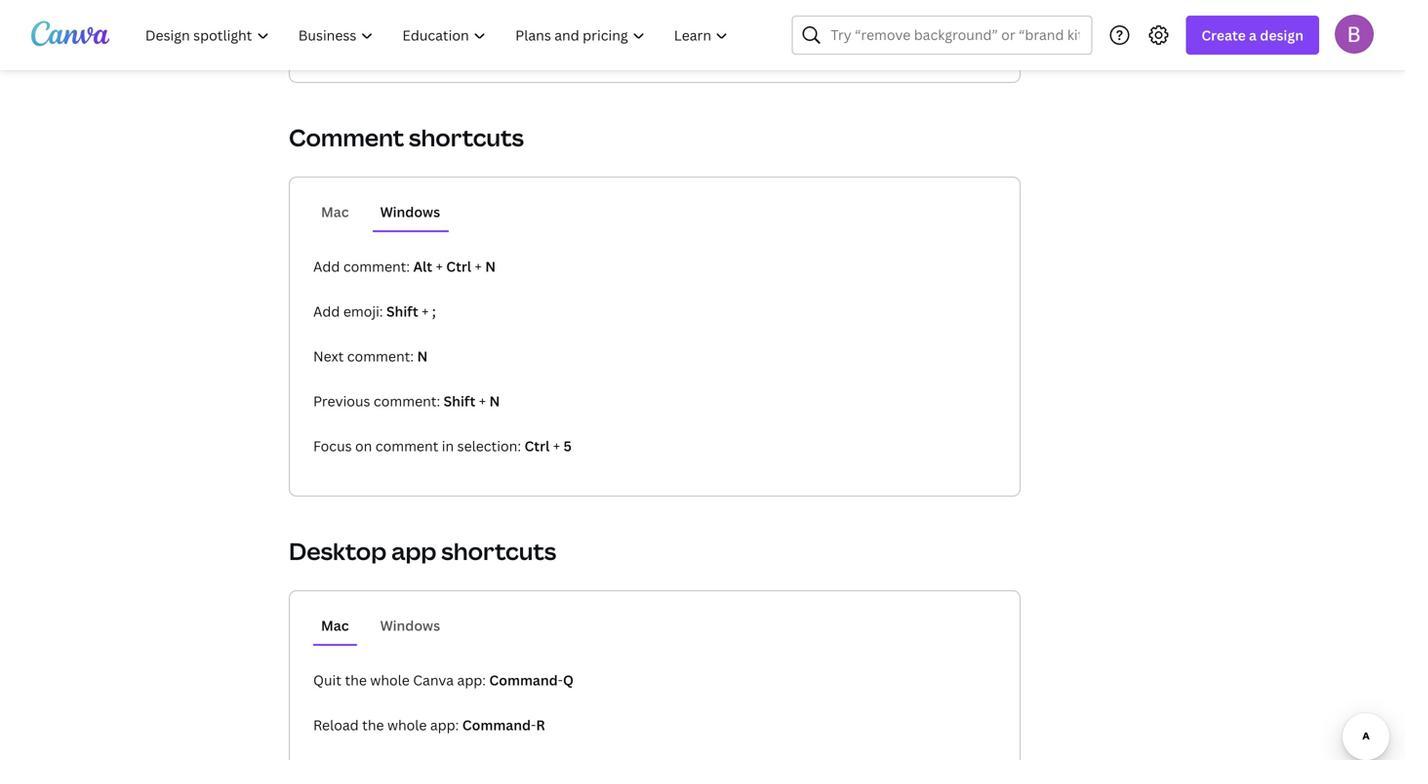 Task type: vqa. For each thing, say whether or not it's contained in the screenshot.
the Bob Builder IMAGE
yes



Task type: locate. For each thing, give the bounding box(es) containing it.
mac
[[321, 202, 349, 221], [321, 616, 349, 635]]

1 mac button from the top
[[313, 193, 357, 230]]

0 horizontal spatial shift
[[386, 302, 418, 321]]

1 vertical spatial ctrl
[[525, 437, 550, 455]]

add comment: alt + ctrl + n
[[313, 257, 496, 276]]

windows for command
[[380, 616, 440, 635]]

1 vertical spatial comment:
[[347, 347, 414, 365]]

+
[[436, 257, 443, 276], [475, 257, 482, 276], [422, 302, 429, 321], [479, 392, 486, 410], [553, 437, 560, 455]]

alt
[[413, 257, 432, 276]]

create a design
[[1202, 26, 1304, 44]]

2 windows from the top
[[380, 616, 440, 635]]

1 horizontal spatial shift
[[444, 392, 476, 410]]

the right "reload"
[[362, 716, 384, 734]]

selection:
[[457, 437, 521, 455]]

1 vertical spatial mac button
[[313, 607, 357, 644]]

2 windows button from the top
[[372, 607, 448, 644]]

command
[[489, 671, 558, 689], [462, 716, 531, 734]]

create
[[1202, 26, 1246, 44]]

whole for app:
[[387, 716, 427, 734]]

whole
[[370, 671, 410, 689], [387, 716, 427, 734]]

1 vertical spatial whole
[[387, 716, 427, 734]]

+ for ctrl
[[436, 257, 443, 276]]

whole down canva
[[387, 716, 427, 734]]

mac button down comment
[[313, 193, 357, 230]]

command left r
[[462, 716, 531, 734]]

1 windows button from the top
[[372, 193, 448, 230]]

mac button
[[313, 193, 357, 230], [313, 607, 357, 644]]

add up add emoji: shift + ;
[[313, 257, 340, 276]]

windows up canva
[[380, 616, 440, 635]]

0 vertical spatial shift
[[386, 302, 418, 321]]

command left q on the bottom left of page
[[489, 671, 558, 689]]

windows button up add comment: alt + ctrl + n
[[372, 193, 448, 230]]

1 vertical spatial shortcuts
[[441, 535, 556, 567]]

n right alt
[[485, 257, 496, 276]]

shift up in
[[444, 392, 476, 410]]

comment:
[[343, 257, 410, 276], [347, 347, 414, 365], [374, 392, 440, 410]]

previous comment: shift + n
[[313, 392, 500, 410]]

comment: up add emoji: shift + ;
[[343, 257, 410, 276]]

ctrl left the 5
[[525, 437, 550, 455]]

1 vertical spatial shift
[[444, 392, 476, 410]]

1 mac from the top
[[321, 202, 349, 221]]

0 vertical spatial add
[[313, 257, 340, 276]]

app:
[[457, 671, 486, 689], [430, 716, 459, 734]]

shift
[[386, 302, 418, 321], [444, 392, 476, 410]]

1 vertical spatial add
[[313, 302, 340, 321]]

n
[[485, 257, 496, 276], [417, 347, 428, 365], [489, 392, 500, 410]]

app: right canva
[[457, 671, 486, 689]]

2 mac button from the top
[[313, 607, 357, 644]]

1 vertical spatial -
[[531, 716, 536, 734]]

next
[[313, 347, 344, 365]]

2 vertical spatial comment:
[[374, 392, 440, 410]]

0 vertical spatial command
[[489, 671, 558, 689]]

shift left ;
[[386, 302, 418, 321]]

focus
[[313, 437, 352, 455]]

0 vertical spatial app:
[[457, 671, 486, 689]]

mac for add comment:
[[321, 202, 349, 221]]

comment: down add emoji: shift + ;
[[347, 347, 414, 365]]

1 windows from the top
[[380, 202, 440, 221]]

n up the previous comment: shift + n
[[417, 347, 428, 365]]

whole left canva
[[370, 671, 410, 689]]

0 vertical spatial windows button
[[372, 193, 448, 230]]

1 vertical spatial command
[[462, 716, 531, 734]]

n up selection:
[[489, 392, 500, 410]]

1 vertical spatial mac
[[321, 616, 349, 635]]

add left emoji:
[[313, 302, 340, 321]]

0 vertical spatial mac
[[321, 202, 349, 221]]

-
[[558, 671, 563, 689], [531, 716, 536, 734]]

1 horizontal spatial -
[[558, 671, 563, 689]]

add
[[313, 257, 340, 276], [313, 302, 340, 321]]

mac button up "quit"
[[313, 607, 357, 644]]

0 vertical spatial windows
[[380, 202, 440, 221]]

mac down comment
[[321, 202, 349, 221]]

add emoji: shift + ;
[[313, 302, 436, 321]]

shift for add emoji:
[[386, 302, 418, 321]]

1 add from the top
[[313, 257, 340, 276]]

q
[[563, 671, 574, 689]]

1 vertical spatial windows button
[[372, 607, 448, 644]]

app: down quit the whole canva app: command - q
[[430, 716, 459, 734]]

mac up "quit"
[[321, 616, 349, 635]]

add for add emoji: shift + ;
[[313, 302, 340, 321]]

0 vertical spatial whole
[[370, 671, 410, 689]]

1 vertical spatial the
[[362, 716, 384, 734]]

windows up add comment: alt + ctrl + n
[[380, 202, 440, 221]]

1 vertical spatial windows
[[380, 616, 440, 635]]

bob builder image
[[1335, 14, 1374, 53]]

0 vertical spatial the
[[345, 671, 367, 689]]

reload the whole app: command - r
[[313, 716, 545, 734]]

2 add from the top
[[313, 302, 340, 321]]

shortcuts
[[409, 121, 524, 153], [441, 535, 556, 567]]

windows
[[380, 202, 440, 221], [380, 616, 440, 635]]

reload
[[313, 716, 359, 734]]

the right "quit"
[[345, 671, 367, 689]]

ctrl right alt
[[446, 257, 471, 276]]

design
[[1260, 26, 1304, 44]]

windows button up canva
[[372, 607, 448, 644]]

windows button
[[372, 193, 448, 230], [372, 607, 448, 644]]

0 vertical spatial comment:
[[343, 257, 410, 276]]

2 mac from the top
[[321, 616, 349, 635]]

comment: up the "comment"
[[374, 392, 440, 410]]

0 horizontal spatial -
[[531, 716, 536, 734]]

0 vertical spatial ctrl
[[446, 257, 471, 276]]

on
[[355, 437, 372, 455]]

0 vertical spatial mac button
[[313, 193, 357, 230]]

ctrl
[[446, 257, 471, 276], [525, 437, 550, 455]]

the
[[345, 671, 367, 689], [362, 716, 384, 734]]

emoji:
[[343, 302, 383, 321]]

next comment: n
[[313, 347, 428, 365]]

1 horizontal spatial ctrl
[[525, 437, 550, 455]]



Task type: describe. For each thing, give the bounding box(es) containing it.
0 vertical spatial n
[[485, 257, 496, 276]]

5
[[564, 437, 572, 455]]

top level navigation element
[[133, 16, 745, 55]]

add for add comment: alt + ctrl + n
[[313, 257, 340, 276]]

a
[[1249, 26, 1257, 44]]

the for reload
[[362, 716, 384, 734]]

whole for canva
[[370, 671, 410, 689]]

canva
[[413, 671, 454, 689]]

comment shortcuts
[[289, 121, 524, 153]]

+ for ;
[[422, 302, 429, 321]]

desktop app shortcuts
[[289, 535, 556, 567]]

comment
[[289, 121, 404, 153]]

create a design button
[[1186, 16, 1319, 55]]

comment: for previous
[[374, 392, 440, 410]]

+ for n
[[479, 392, 486, 410]]

quit
[[313, 671, 342, 689]]

1 vertical spatial n
[[417, 347, 428, 365]]

1 vertical spatial app:
[[430, 716, 459, 734]]

in
[[442, 437, 454, 455]]

0 vertical spatial -
[[558, 671, 563, 689]]

;
[[432, 302, 436, 321]]

desktop
[[289, 535, 387, 567]]

previous
[[313, 392, 370, 410]]

windows button for command
[[372, 607, 448, 644]]

comment: for add
[[343, 257, 410, 276]]

comment: for next
[[347, 347, 414, 365]]

windows for alt
[[380, 202, 440, 221]]

app
[[391, 535, 437, 567]]

quit the whole canva app: command - q
[[313, 671, 574, 689]]

mac button for add comment:
[[313, 193, 357, 230]]

the for quit
[[345, 671, 367, 689]]

comment
[[376, 437, 439, 455]]

shift for previous comment:
[[444, 392, 476, 410]]

0 horizontal spatial ctrl
[[446, 257, 471, 276]]

windows button for alt
[[372, 193, 448, 230]]

focus on comment in selection: ctrl + 5
[[313, 437, 572, 455]]

0 vertical spatial shortcuts
[[409, 121, 524, 153]]

2 vertical spatial n
[[489, 392, 500, 410]]

mac button for quit the whole canva app:
[[313, 607, 357, 644]]

mac for quit the whole canva app:
[[321, 616, 349, 635]]

Try "remove background" or "brand kit" search field
[[831, 17, 1080, 54]]

r
[[536, 716, 545, 734]]



